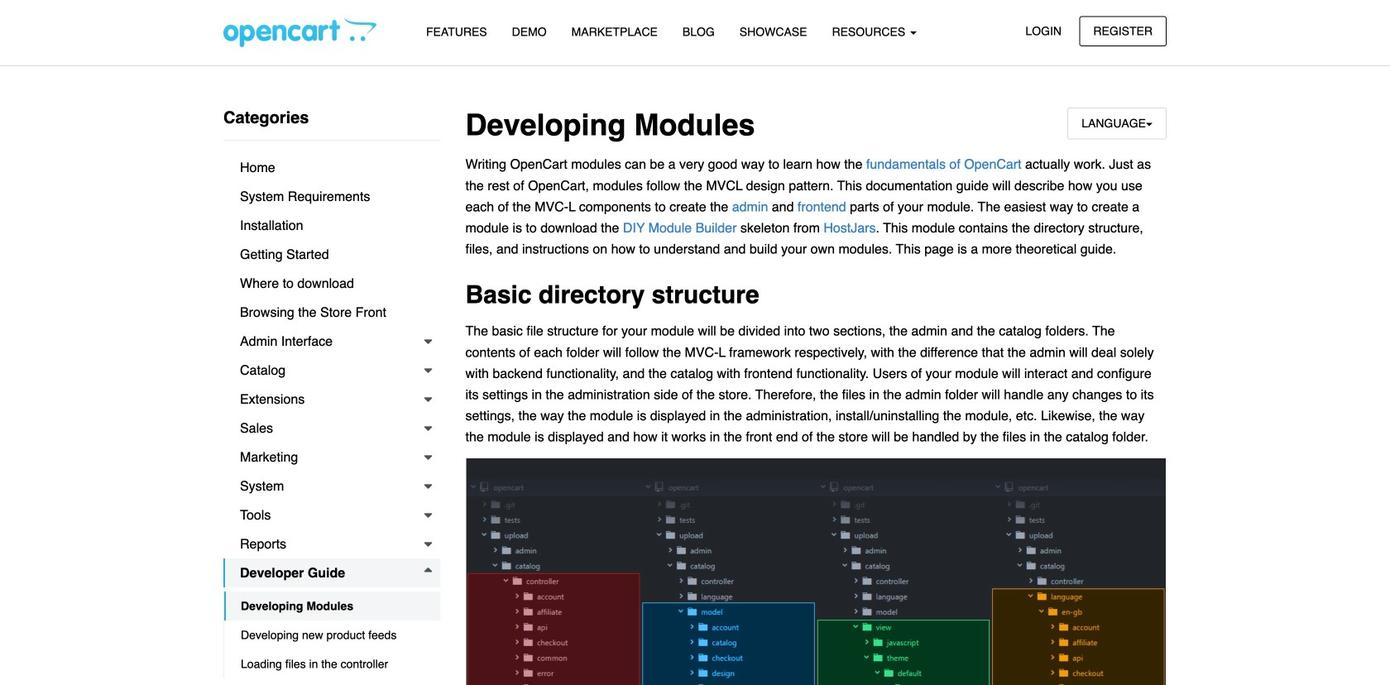Task type: describe. For each thing, give the bounding box(es) containing it.
opencart - open source shopping cart solution image
[[223, 17, 377, 47]]

file struct image
[[466, 458, 1167, 685]]



Task type: vqa. For each thing, say whether or not it's contained in the screenshot.
file struct image
yes



